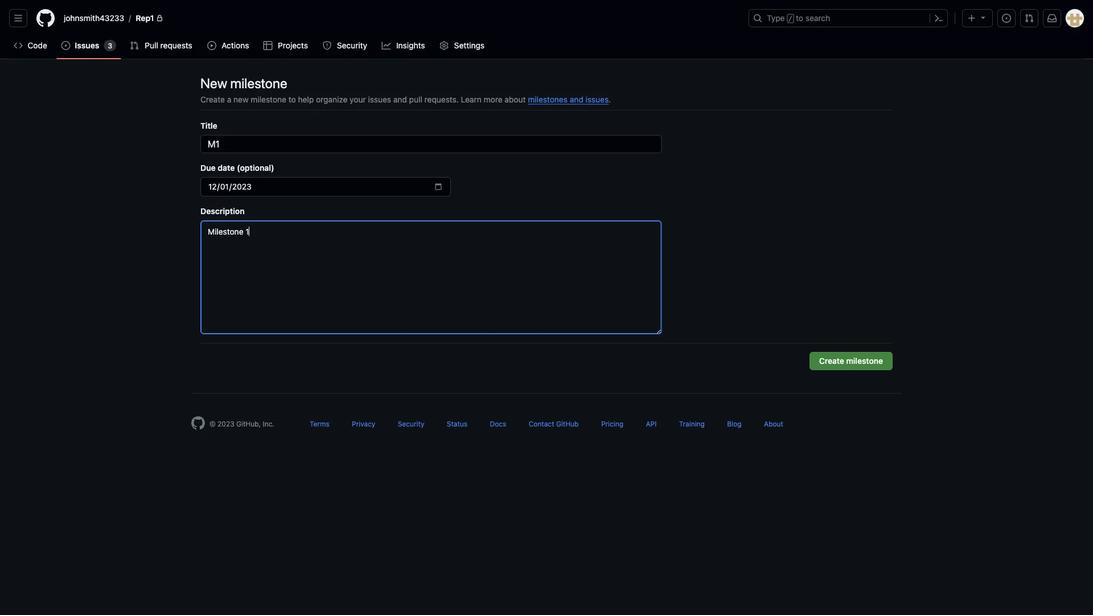 Task type: describe. For each thing, give the bounding box(es) containing it.
your
[[350, 95, 366, 104]]

lock image
[[156, 15, 163, 22]]

gear image
[[440, 41, 449, 50]]

milestone for new
[[230, 75, 287, 91]]

footer containing © 2023 github, inc.
[[182, 393, 912, 459]]

actions
[[222, 41, 249, 50]]

pull requests
[[145, 41, 192, 50]]

3
[[108, 42, 112, 50]]

2023
[[218, 420, 235, 428]]

plus image
[[968, 14, 977, 23]]

johnsmith43233
[[64, 13, 124, 23]]

blog
[[728, 420, 742, 428]]

training
[[680, 420, 705, 428]]

0 horizontal spatial homepage image
[[36, 9, 55, 27]]

2 issues from the left
[[586, 95, 609, 104]]

contact github
[[529, 420, 579, 428]]

projects link
[[259, 37, 314, 54]]

github,
[[236, 420, 261, 428]]

code image
[[14, 41, 23, 50]]

security inside footer
[[398, 420, 425, 428]]

0 vertical spatial security link
[[318, 37, 373, 54]]

code link
[[9, 37, 52, 54]]

due date (optional)
[[201, 163, 274, 172]]

milestone for create
[[847, 356, 884, 366]]

new milestone create a new milestone to help organize your issues and pull requests. learn more about milestones and issues .
[[201, 75, 611, 104]]

create inside button
[[820, 356, 845, 366]]

pricing
[[602, 420, 624, 428]]

terms link
[[310, 420, 330, 428]]

0 horizontal spatial security
[[337, 41, 367, 50]]

© 2023 github, inc.
[[210, 420, 275, 428]]

Due date (optional) date field
[[201, 177, 451, 197]]

git pull request image for leftmost issue opened image
[[130, 41, 139, 50]]

about
[[505, 95, 526, 104]]

1 and from the left
[[394, 95, 407, 104]]

inc.
[[263, 420, 275, 428]]

list containing johnsmith43233 /
[[59, 9, 742, 27]]

training link
[[680, 420, 705, 428]]

learn
[[461, 95, 482, 104]]

security link inside footer
[[398, 420, 425, 428]]

actions link
[[203, 37, 255, 54]]

rep1 link
[[131, 9, 168, 27]]

organize
[[316, 95, 348, 104]]

1 issues from the left
[[368, 95, 391, 104]]

api
[[646, 420, 657, 428]]



Task type: vqa. For each thing, say whether or not it's contained in the screenshot.
star icon
no



Task type: locate. For each thing, give the bounding box(es) containing it.
to left help
[[289, 95, 296, 104]]

requests
[[160, 41, 192, 50]]

blog link
[[728, 420, 742, 428]]

type / to search
[[767, 13, 831, 23]]

triangle down image
[[979, 13, 988, 22]]

description
[[201, 206, 245, 216]]

new
[[234, 95, 249, 104]]

about link
[[765, 420, 784, 428]]

notifications image
[[1048, 14, 1057, 23]]

johnsmith43233 /
[[64, 13, 131, 23]]

issues
[[75, 41, 99, 50]]

0 horizontal spatial create
[[201, 95, 225, 104]]

1 vertical spatial milestone
[[251, 95, 287, 104]]

1 horizontal spatial /
[[789, 15, 793, 23]]

git pull request image left notifications icon
[[1025, 14, 1035, 23]]

©
[[210, 420, 216, 428]]

insights
[[397, 41, 425, 50]]

code
[[28, 41, 47, 50]]

johnsmith43233 link
[[59, 9, 129, 27]]

pull
[[145, 41, 158, 50]]

search
[[806, 13, 831, 23]]

issue opened image left issues
[[61, 41, 70, 50]]

more
[[484, 95, 503, 104]]

0 horizontal spatial to
[[289, 95, 296, 104]]

security right shield icon
[[337, 41, 367, 50]]

rep1
[[136, 13, 154, 23]]

contact github link
[[529, 420, 579, 428]]

and right milestones
[[570, 95, 584, 104]]

/ for johnsmith43233
[[129, 13, 131, 23]]

command palette image
[[935, 14, 944, 23]]

/
[[129, 13, 131, 23], [789, 15, 793, 23]]

due
[[201, 163, 216, 172]]

issue opened image
[[1003, 14, 1012, 23], [61, 41, 70, 50]]

type
[[767, 13, 785, 23]]

and left pull
[[394, 95, 407, 104]]

homepage image up the code on the left
[[36, 9, 55, 27]]

1 vertical spatial to
[[289, 95, 296, 104]]

settings
[[454, 41, 485, 50]]

a
[[227, 95, 231, 104]]

Description text field
[[201, 220, 662, 334]]

1 vertical spatial security
[[398, 420, 425, 428]]

shield image
[[323, 41, 332, 50]]

docs
[[490, 420, 507, 428]]

footer
[[182, 393, 912, 459]]

0 vertical spatial homepage image
[[36, 9, 55, 27]]

/ inside type / to search
[[789, 15, 793, 23]]

to
[[797, 13, 804, 23], [289, 95, 296, 104]]

milestones
[[528, 95, 568, 104]]

git pull request image for issue opened image to the right
[[1025, 14, 1035, 23]]

0 horizontal spatial git pull request image
[[130, 41, 139, 50]]

1 horizontal spatial git pull request image
[[1025, 14, 1035, 23]]

github
[[557, 420, 579, 428]]

list
[[59, 9, 742, 27]]

0 vertical spatial issue opened image
[[1003, 14, 1012, 23]]

to left search
[[797, 13, 804, 23]]

0 horizontal spatial and
[[394, 95, 407, 104]]

terms
[[310, 420, 330, 428]]

milestones and issues link
[[528, 95, 609, 104]]

privacy
[[352, 420, 376, 428]]

(optional)
[[237, 163, 274, 172]]

0 vertical spatial to
[[797, 13, 804, 23]]

contact
[[529, 420, 555, 428]]

date
[[218, 163, 235, 172]]

title
[[201, 121, 217, 130]]

about
[[765, 420, 784, 428]]

status
[[447, 420, 468, 428]]

milestone inside button
[[847, 356, 884, 366]]

1 horizontal spatial and
[[570, 95, 584, 104]]

git pull request image inside pull requests link
[[130, 41, 139, 50]]

security left status link
[[398, 420, 425, 428]]

issues right your
[[368, 95, 391, 104]]

issues right milestones
[[586, 95, 609, 104]]

1 horizontal spatial issue opened image
[[1003, 14, 1012, 23]]

1 horizontal spatial security
[[398, 420, 425, 428]]

0 vertical spatial milestone
[[230, 75, 287, 91]]

api link
[[646, 420, 657, 428]]

graph image
[[382, 41, 391, 50]]

issues
[[368, 95, 391, 104], [586, 95, 609, 104]]

issue opened image right triangle down icon
[[1003, 14, 1012, 23]]

/ left rep1
[[129, 13, 131, 23]]

security link left status link
[[398, 420, 425, 428]]

docs link
[[490, 420, 507, 428]]

pull
[[409, 95, 423, 104]]

settings link
[[435, 37, 490, 54]]

create inside new milestone create a new milestone to help organize your issues and pull requests. learn more about milestones and issues .
[[201, 95, 225, 104]]

1 horizontal spatial to
[[797, 13, 804, 23]]

and
[[394, 95, 407, 104], [570, 95, 584, 104]]

0 vertical spatial git pull request image
[[1025, 14, 1035, 23]]

1 horizontal spatial issues
[[586, 95, 609, 104]]

2 and from the left
[[570, 95, 584, 104]]

1 vertical spatial create
[[820, 356, 845, 366]]

security link left the graph image
[[318, 37, 373, 54]]

milestone
[[230, 75, 287, 91], [251, 95, 287, 104], [847, 356, 884, 366]]

create
[[201, 95, 225, 104], [820, 356, 845, 366]]

homepage image inside footer
[[191, 416, 205, 430]]

homepage image
[[36, 9, 55, 27], [191, 416, 205, 430]]

1 horizontal spatial create
[[820, 356, 845, 366]]

1 horizontal spatial security link
[[398, 420, 425, 428]]

pull requests link
[[125, 37, 198, 54]]

privacy link
[[352, 420, 376, 428]]

2 vertical spatial milestone
[[847, 356, 884, 366]]

1 vertical spatial git pull request image
[[130, 41, 139, 50]]

projects
[[278, 41, 308, 50]]

1 vertical spatial security link
[[398, 420, 425, 428]]

security link
[[318, 37, 373, 54], [398, 420, 425, 428]]

1 vertical spatial issue opened image
[[61, 41, 70, 50]]

security
[[337, 41, 367, 50], [398, 420, 425, 428]]

homepage image left ©
[[191, 416, 205, 430]]

0 vertical spatial security
[[337, 41, 367, 50]]

to inside new milestone create a new milestone to help organize your issues and pull requests. learn more about milestones and issues .
[[289, 95, 296, 104]]

/ right type
[[789, 15, 793, 23]]

insights link
[[377, 37, 431, 54]]

play image
[[207, 41, 216, 50]]

0 horizontal spatial issue opened image
[[61, 41, 70, 50]]

create milestone button
[[810, 352, 893, 370]]

help
[[298, 95, 314, 104]]

0 horizontal spatial /
[[129, 13, 131, 23]]

requests.
[[425, 95, 459, 104]]

pricing link
[[602, 420, 624, 428]]

.
[[609, 95, 611, 104]]

status link
[[447, 420, 468, 428]]

git pull request image
[[1025, 14, 1035, 23], [130, 41, 139, 50]]

0 horizontal spatial issues
[[368, 95, 391, 104]]

1 horizontal spatial homepage image
[[191, 416, 205, 430]]

0 horizontal spatial security link
[[318, 37, 373, 54]]

table image
[[264, 41, 273, 50]]

1 vertical spatial homepage image
[[191, 416, 205, 430]]

0 vertical spatial create
[[201, 95, 225, 104]]

Title text field
[[201, 135, 662, 153]]

new
[[201, 75, 227, 91]]

create milestone
[[820, 356, 884, 366]]

/ for type
[[789, 15, 793, 23]]

git pull request image left pull at left top
[[130, 41, 139, 50]]

/ inside johnsmith43233 /
[[129, 13, 131, 23]]



